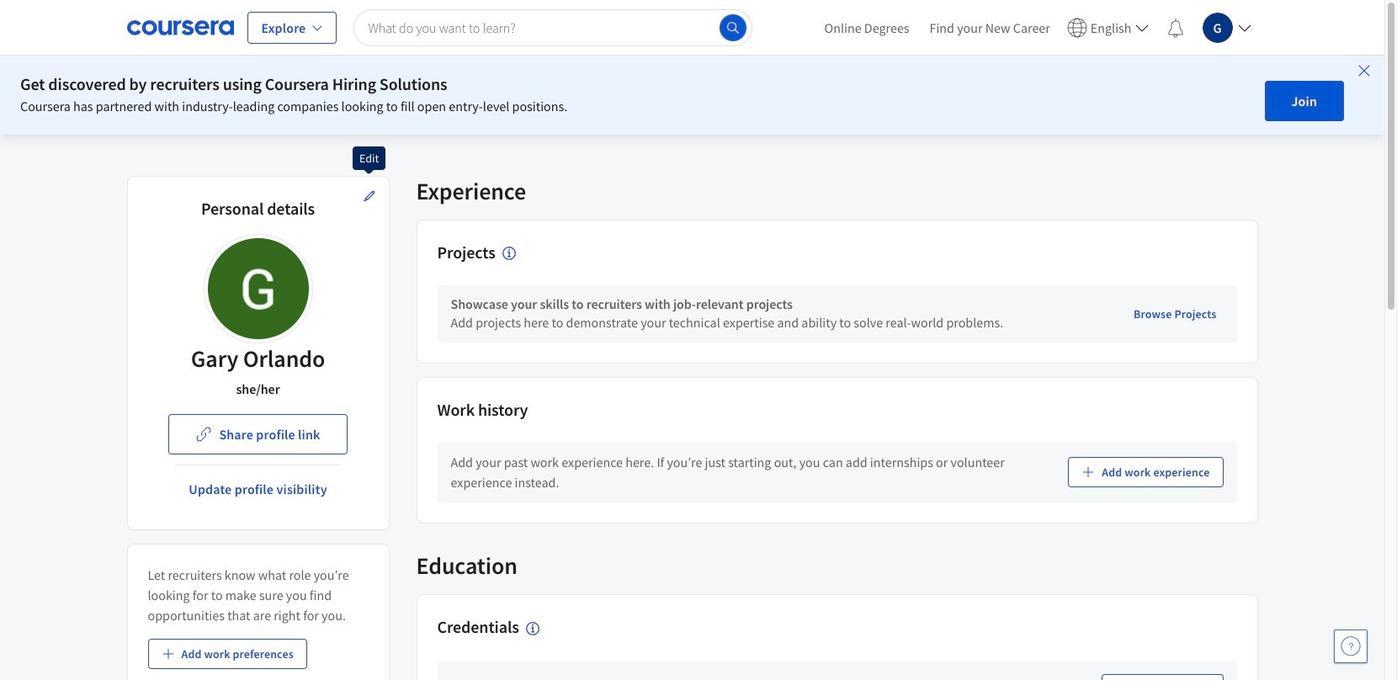 Task type: vqa. For each thing, say whether or not it's contained in the screenshot.
Information About Credentials Section icon
yes



Task type: describe. For each thing, give the bounding box(es) containing it.
information about the projects section image
[[502, 247, 516, 260]]

coursera image
[[127, 14, 234, 41]]

profile photo image
[[207, 238, 308, 339]]

help center image
[[1341, 636, 1361, 656]]



Task type: locate. For each thing, give the bounding box(es) containing it.
information about credentials section image
[[526, 622, 539, 635]]

edit personal details. image
[[362, 189, 376, 203]]

What do you want to learn? text field
[[354, 9, 752, 46]]

None search field
[[354, 9, 752, 46]]



